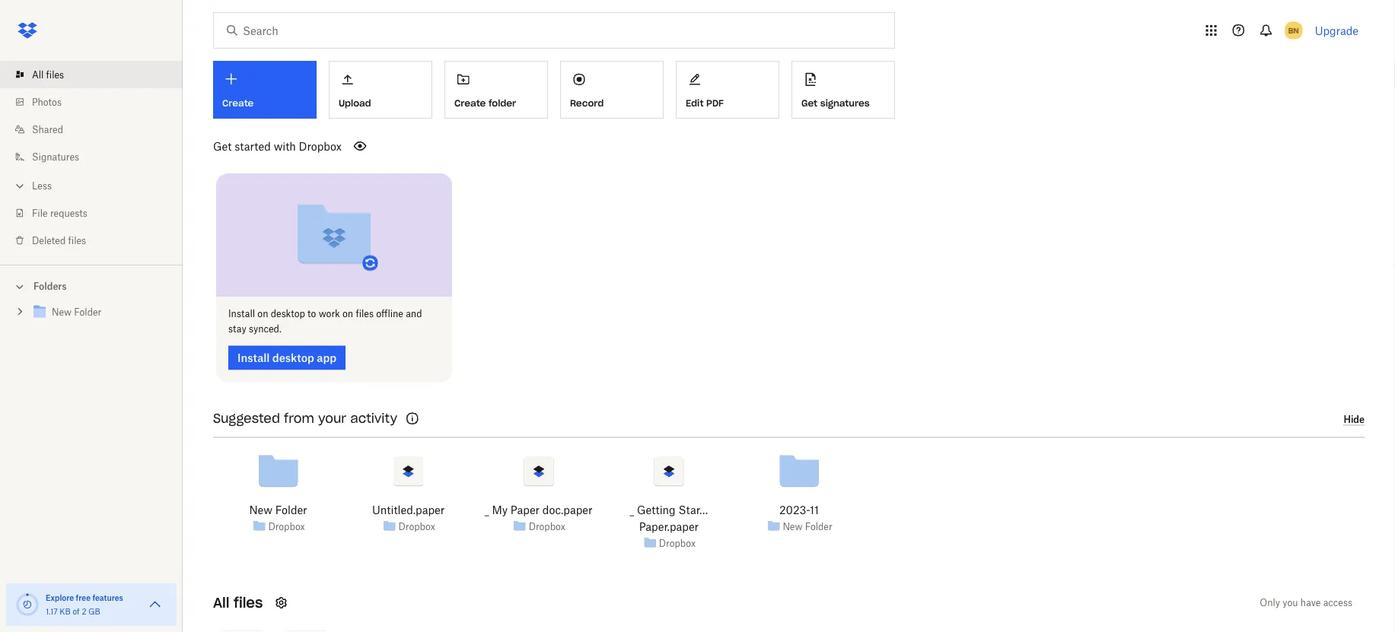 Task type: vqa. For each thing, say whether or not it's contained in the screenshot.
'All' within The All Files link
yes



Task type: describe. For each thing, give the bounding box(es) containing it.
synced.
[[249, 324, 282, 335]]

my
[[492, 504, 508, 517]]

dropbox for new folder
[[268, 521, 305, 533]]

1 vertical spatial new folder link
[[249, 502, 307, 519]]

get for get signatures
[[802, 97, 818, 109]]

upload button
[[329, 61, 433, 119]]

desktop inside install desktop app button
[[272, 352, 314, 365]]

all files list item
[[0, 61, 183, 88]]

dropbox link for new folder
[[268, 519, 305, 535]]

offline
[[376, 308, 404, 320]]

free
[[76, 594, 91, 603]]

started
[[235, 140, 271, 153]]

paper
[[511, 504, 540, 517]]

all files link
[[12, 61, 183, 88]]

edit pdf button
[[676, 61, 780, 119]]

_ my paper doc.paper
[[485, 504, 593, 517]]

_ getting star… paper.paper
[[630, 504, 708, 534]]

files inside list item
[[46, 69, 64, 80]]

signatures link
[[12, 143, 183, 171]]

deleted files
[[32, 235, 86, 246]]

have
[[1301, 598, 1322, 609]]

you
[[1284, 598, 1299, 609]]

2023-11 link
[[780, 502, 819, 519]]

_ getting star… paper.paper link
[[614, 502, 725, 536]]

_ for _ my paper doc.paper
[[485, 504, 489, 517]]

get for get started with dropbox
[[213, 140, 232, 153]]

0 horizontal spatial new folder
[[52, 307, 101, 318]]

bn button
[[1282, 18, 1307, 43]]

doc.paper
[[543, 504, 593, 517]]

deleted
[[32, 235, 66, 246]]

file
[[32, 208, 48, 219]]

dropbox link for _ getting star… paper.paper
[[659, 536, 696, 551]]

pdf
[[707, 97, 724, 109]]

list containing all files
[[0, 52, 183, 265]]

suggested
[[213, 411, 280, 427]]

shared
[[32, 124, 63, 135]]

0 horizontal spatial new folder link
[[30, 303, 171, 323]]

_ for _ getting star… paper.paper
[[630, 504, 635, 517]]

get started with dropbox
[[213, 140, 342, 153]]

folder
[[489, 97, 516, 109]]

requests
[[50, 208, 87, 219]]

files left folder settings icon
[[234, 595, 263, 612]]

less image
[[12, 179, 27, 194]]

files right deleted
[[68, 235, 86, 246]]

dropbox link for untitled.paper
[[399, 519, 435, 535]]

explore free features 1.17 kb of 2 gb
[[46, 594, 123, 617]]

suggested from your activity
[[213, 411, 398, 427]]

edit pdf
[[686, 97, 724, 109]]

upgrade link
[[1316, 24, 1359, 37]]

less
[[32, 180, 52, 192]]

1 on from the left
[[258, 308, 268, 320]]

2 vertical spatial new folder link
[[783, 519, 833, 535]]

work
[[319, 308, 340, 320]]

dropbox for _ getting star… paper.paper
[[659, 538, 696, 550]]

_ my paper doc.paper link
[[485, 502, 593, 519]]

install for install on desktop to work on files offline and stay synced.
[[228, 308, 255, 320]]

dropbox for _ my paper doc.paper
[[529, 521, 566, 533]]

new folder for the bottom 'new folder' link
[[783, 521, 833, 533]]

bn
[[1289, 26, 1300, 35]]

Search in folder "Dropbox" text field
[[243, 22, 864, 39]]

photos link
[[12, 88, 183, 116]]

file requests
[[32, 208, 87, 219]]

edit
[[686, 97, 704, 109]]

only you have access
[[1261, 598, 1353, 609]]

create for create
[[222, 97, 254, 109]]

only
[[1261, 598, 1281, 609]]

dropbox image
[[12, 15, 43, 46]]

all inside list item
[[32, 69, 44, 80]]

dropbox link for _ my paper doc.paper
[[529, 519, 566, 535]]



Task type: locate. For each thing, give the bounding box(es) containing it.
0 vertical spatial all files
[[32, 69, 64, 80]]

all files left folder settings icon
[[213, 595, 263, 612]]

all left folder settings icon
[[213, 595, 230, 612]]

0 vertical spatial folder
[[74, 307, 101, 318]]

0 horizontal spatial _
[[485, 504, 489, 517]]

all files
[[32, 69, 64, 80], [213, 595, 263, 612]]

create inside "dropdown button"
[[222, 97, 254, 109]]

files left offline on the left of the page
[[356, 308, 374, 320]]

0 vertical spatial new folder link
[[30, 303, 171, 323]]

folders
[[34, 281, 67, 292]]

2 horizontal spatial folder
[[806, 521, 833, 533]]

files up photos
[[46, 69, 64, 80]]

new folder
[[52, 307, 101, 318], [249, 504, 307, 517], [783, 521, 833, 533]]

record
[[570, 97, 604, 109]]

features
[[92, 594, 123, 603]]

star…
[[679, 504, 708, 517]]

files inside install on desktop to work on files offline and stay synced.
[[356, 308, 374, 320]]

and
[[406, 308, 422, 320]]

signatures
[[821, 97, 870, 109]]

get inside button
[[802, 97, 818, 109]]

2
[[82, 607, 86, 617]]

to
[[308, 308, 316, 320]]

folder settings image
[[272, 594, 290, 613]]

0 horizontal spatial folder
[[74, 307, 101, 318]]

2023-
[[780, 504, 810, 517]]

install inside button
[[238, 352, 270, 365]]

upload
[[339, 97, 371, 109]]

get signatures
[[802, 97, 870, 109]]

of
[[73, 607, 80, 617]]

install for install desktop app
[[238, 352, 270, 365]]

paper.paper
[[639, 521, 699, 534]]

desktop inside install on desktop to work on files offline and stay synced.
[[271, 308, 305, 320]]

2 horizontal spatial new
[[783, 521, 803, 533]]

_
[[485, 504, 489, 517], [630, 504, 635, 517]]

access
[[1324, 598, 1353, 609]]

all files inside list item
[[32, 69, 64, 80]]

hide
[[1344, 414, 1366, 425]]

2 horizontal spatial new folder link
[[783, 519, 833, 535]]

create up started
[[222, 97, 254, 109]]

0 horizontal spatial all
[[32, 69, 44, 80]]

2 vertical spatial new folder
[[783, 521, 833, 533]]

1 vertical spatial get
[[213, 140, 232, 153]]

install down synced.
[[238, 352, 270, 365]]

untitled.paper
[[372, 504, 445, 517]]

get signatures button
[[792, 61, 896, 119]]

new folder for the middle 'new folder' link
[[249, 504, 307, 517]]

app
[[317, 352, 337, 365]]

hide button
[[1344, 414, 1366, 426]]

1 horizontal spatial on
[[343, 308, 353, 320]]

create folder
[[455, 97, 516, 109]]

install inside install on desktop to work on files offline and stay synced.
[[228, 308, 255, 320]]

get left signatures
[[802, 97, 818, 109]]

0 horizontal spatial all files
[[32, 69, 64, 80]]

1 horizontal spatial get
[[802, 97, 818, 109]]

folders button
[[0, 275, 183, 297]]

1 vertical spatial new folder
[[249, 504, 307, 517]]

all up photos
[[32, 69, 44, 80]]

1 _ from the left
[[485, 504, 489, 517]]

1 horizontal spatial create
[[455, 97, 486, 109]]

11
[[810, 504, 819, 517]]

0 vertical spatial all
[[32, 69, 44, 80]]

2 _ from the left
[[630, 504, 635, 517]]

2 on from the left
[[343, 308, 353, 320]]

install desktop app button
[[228, 346, 346, 371]]

list
[[0, 52, 183, 265]]

signatures
[[32, 151, 79, 163]]

create inside button
[[455, 97, 486, 109]]

new
[[52, 307, 72, 318], [249, 504, 273, 517], [783, 521, 803, 533]]

stay
[[228, 324, 247, 335]]

0 vertical spatial get
[[802, 97, 818, 109]]

0 horizontal spatial create
[[222, 97, 254, 109]]

1 vertical spatial desktop
[[272, 352, 314, 365]]

install up stay
[[228, 308, 255, 320]]

desktop left to
[[271, 308, 305, 320]]

file requests link
[[12, 200, 183, 227]]

_ left my
[[485, 504, 489, 517]]

activity
[[351, 411, 398, 427]]

create button
[[213, 61, 317, 119]]

install
[[228, 308, 255, 320], [238, 352, 270, 365]]

new for the middle 'new folder' link
[[249, 504, 273, 517]]

create for create folder
[[455, 97, 486, 109]]

on right work at left
[[343, 308, 353, 320]]

quota usage element
[[15, 593, 40, 618]]

untitled.paper link
[[372, 502, 445, 519]]

0 horizontal spatial new
[[52, 307, 72, 318]]

all
[[32, 69, 44, 80], [213, 595, 230, 612]]

0 horizontal spatial get
[[213, 140, 232, 153]]

0 vertical spatial new folder
[[52, 307, 101, 318]]

get
[[802, 97, 818, 109], [213, 140, 232, 153]]

record button
[[561, 61, 664, 119]]

2 horizontal spatial new folder
[[783, 521, 833, 533]]

photos
[[32, 96, 62, 108]]

files
[[46, 69, 64, 80], [68, 235, 86, 246], [356, 308, 374, 320], [234, 595, 263, 612]]

on up synced.
[[258, 308, 268, 320]]

all files up photos
[[32, 69, 64, 80]]

1 horizontal spatial _
[[630, 504, 635, 517]]

desktop
[[271, 308, 305, 320], [272, 352, 314, 365]]

install on desktop to work on files offline and stay synced.
[[228, 308, 422, 335]]

getting
[[637, 504, 676, 517]]

with
[[274, 140, 296, 153]]

create left 'folder'
[[455, 97, 486, 109]]

1 horizontal spatial folder
[[275, 504, 307, 517]]

0 vertical spatial install
[[228, 308, 255, 320]]

_ inside _ getting star… paper.paper
[[630, 504, 635, 517]]

1 horizontal spatial all files
[[213, 595, 263, 612]]

dropbox link
[[268, 519, 305, 535], [399, 519, 435, 535], [529, 519, 566, 535], [659, 536, 696, 551]]

your
[[318, 411, 347, 427]]

0 vertical spatial new
[[52, 307, 72, 318]]

0 vertical spatial desktop
[[271, 308, 305, 320]]

2 vertical spatial new
[[783, 521, 803, 533]]

1 vertical spatial all
[[213, 595, 230, 612]]

desktop left app
[[272, 352, 314, 365]]

1 horizontal spatial new
[[249, 504, 273, 517]]

folder
[[74, 307, 101, 318], [275, 504, 307, 517], [806, 521, 833, 533]]

1 vertical spatial all files
[[213, 595, 263, 612]]

1 vertical spatial new
[[249, 504, 273, 517]]

new for the bottom 'new folder' link
[[783, 521, 803, 533]]

explore
[[46, 594, 74, 603]]

from
[[284, 411, 314, 427]]

create folder button
[[445, 61, 548, 119]]

gb
[[89, 607, 100, 617]]

2 vertical spatial folder
[[806, 521, 833, 533]]

deleted files link
[[12, 227, 183, 254]]

upgrade
[[1316, 24, 1359, 37]]

dropbox
[[299, 140, 342, 153], [268, 521, 305, 533], [399, 521, 435, 533], [529, 521, 566, 533], [659, 538, 696, 550]]

1.17
[[46, 607, 58, 617]]

1 horizontal spatial all
[[213, 595, 230, 612]]

on
[[258, 308, 268, 320], [343, 308, 353, 320]]

2023-11
[[780, 504, 819, 517]]

create
[[455, 97, 486, 109], [222, 97, 254, 109]]

1 horizontal spatial new folder link
[[249, 502, 307, 519]]

_ left getting
[[630, 504, 635, 517]]

shared link
[[12, 116, 183, 143]]

install desktop app
[[238, 352, 337, 365]]

new folder link
[[30, 303, 171, 323], [249, 502, 307, 519], [783, 519, 833, 535]]

1 vertical spatial folder
[[275, 504, 307, 517]]

get left started
[[213, 140, 232, 153]]

1 horizontal spatial new folder
[[249, 504, 307, 517]]

0 horizontal spatial on
[[258, 308, 268, 320]]

1 vertical spatial install
[[238, 352, 270, 365]]

dropbox for untitled.paper
[[399, 521, 435, 533]]

kb
[[60, 607, 71, 617]]



